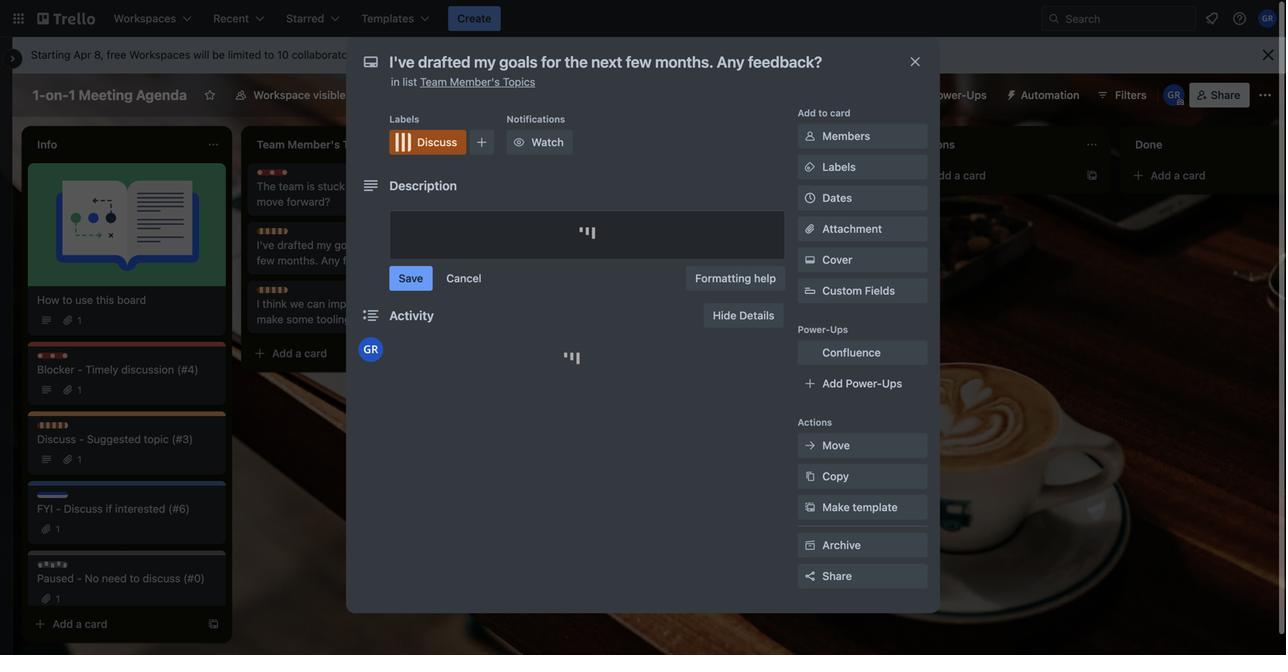 Task type: vqa. For each thing, say whether or not it's contained in the screenshot.
Ruby Anderson's 2
no



Task type: locate. For each thing, give the bounding box(es) containing it.
1 vertical spatial on
[[629, 223, 641, 236]]

discuss inside fyi fyi - discuss if interested (#6)
[[64, 502, 103, 515]]

color: orange, title: "discuss" element up report?
[[477, 213, 527, 224]]

color: green, title: "goal" element left another
[[696, 213, 732, 224]]

if inside the discuss i think we can improve velocity if we make some tooling changes.
[[412, 297, 419, 310]]

i've drafted my goals for the next few months. any feedback? link
[[257, 238, 436, 268]]

share button left show menu icon at the top of the page
[[1190, 83, 1250, 108]]

1 down use
[[77, 315, 82, 326]]

we
[[421, 180, 435, 193], [290, 297, 304, 310], [422, 297, 436, 310]]

add power-ups
[[823, 377, 903, 390]]

- left suggested in the bottom of the page
[[79, 433, 84, 446]]

dates button
[[798, 186, 928, 210]]

1 horizontal spatial ups
[[882, 377, 903, 390]]

sm image left make
[[803, 500, 818, 515]]

color: red, title: "blocker" element
[[257, 169, 306, 181], [37, 353, 86, 364]]

on left x,
[[348, 180, 360, 193]]

sm image
[[1000, 83, 1021, 104], [511, 135, 527, 150], [803, 252, 818, 268], [803, 438, 818, 453], [803, 500, 818, 515]]

4 sm image from the top
[[803, 469, 818, 484]]

sm image inside watch button
[[511, 135, 527, 150]]

sm image inside members link
[[803, 128, 818, 144]]

0 vertical spatial power-ups
[[931, 89, 987, 101]]

blocker down use
[[53, 354, 86, 364]]

greg robinson (gregrobinson96) image right the filters
[[1163, 84, 1185, 106]]

sm image for members
[[803, 128, 818, 144]]

show menu image
[[1258, 87, 1273, 103]]

sm image left 'watch'
[[511, 135, 527, 150]]

1 vertical spatial can
[[307, 297, 325, 310]]

attachment
[[823, 222, 882, 235]]

member's
[[450, 75, 500, 88]]

0 vertical spatial color: red, title: "blocker" element
[[257, 169, 306, 181]]

blocker inside 'blocker the team is stuck on x, how can we move forward?'
[[272, 170, 306, 181]]

to left use
[[62, 294, 72, 306]]

we up some
[[290, 297, 304, 310]]

the inside discuss can you please give feedback on the report?
[[477, 239, 493, 251]]

greg robinson (gregrobinson96) image
[[1259, 9, 1277, 28], [1163, 84, 1185, 106], [359, 337, 383, 362]]

color: red, title: "blocker" element for blocker - timely discussion (#4)
[[37, 353, 86, 364]]

description
[[390, 178, 457, 193]]

2 vertical spatial power-
[[846, 377, 882, 390]]

sm image inside copy link
[[803, 469, 818, 484]]

1 goal from the top
[[712, 214, 732, 224]]

suggested
[[87, 433, 141, 446]]

1 sm image from the top
[[803, 128, 818, 144]]

filters
[[1116, 89, 1147, 101]]

can up some
[[307, 297, 325, 310]]

sm image inside move link
[[803, 438, 818, 453]]

0 horizontal spatial color: red, title: "blocker" element
[[37, 353, 86, 364]]

1 horizontal spatial share button
[[1190, 83, 1250, 108]]

Board name text field
[[25, 83, 195, 108]]

color: red, title: "blocker" element for the team is stuck on x, how can we move forward?
[[257, 169, 306, 181]]

0 horizontal spatial on
[[348, 180, 360, 193]]

0 horizontal spatial can
[[307, 297, 325, 310]]

labels down list at left top
[[390, 114, 419, 125]]

3 sm image from the top
[[803, 345, 818, 361]]

mentor another developer link
[[696, 222, 876, 238]]

ups up confluence
[[830, 324, 848, 335]]

color: red, title: "blocker" element down the how
[[37, 353, 86, 364]]

discuss inside the discuss i think we can improve velocity if we make some tooling changes.
[[272, 288, 307, 299]]

discuss up 'description'
[[417, 136, 457, 149]]

archive
[[823, 539, 861, 552]]

power-
[[931, 89, 967, 101], [798, 324, 830, 335], [846, 377, 882, 390]]

color: orange, title: "discuss" element up months.
[[257, 228, 307, 240]]

think
[[263, 297, 287, 310]]

1 vertical spatial color: green, title: "goal" element
[[696, 256, 732, 268]]

1 horizontal spatial the
[[477, 239, 493, 251]]

confluence
[[823, 346, 881, 359]]

meeting
[[79, 87, 133, 103]]

save
[[399, 272, 423, 285]]

1 vertical spatial if
[[106, 502, 112, 515]]

1 horizontal spatial create from template… image
[[1086, 169, 1099, 182]]

card
[[830, 108, 851, 118], [964, 169, 986, 182], [1183, 169, 1206, 182], [744, 301, 767, 313], [304, 347, 327, 360], [85, 618, 107, 631]]

share down the archive
[[823, 570, 852, 583]]

if
[[412, 297, 419, 310], [106, 502, 112, 515]]

10
[[277, 48, 289, 61]]

fyi
[[53, 493, 67, 504], [37, 502, 53, 515]]

sm image right power-ups button
[[1000, 83, 1021, 104]]

ups up move link
[[882, 377, 903, 390]]

the right for on the left top of page
[[381, 239, 397, 251]]

- inside fyi fyi - discuss if interested (#6)
[[56, 502, 61, 515]]

if inside fyi fyi - discuss if interested (#6)
[[106, 502, 112, 515]]

i
[[257, 297, 260, 310]]

greg robinson (gregrobinson96) image right open information menu icon
[[1259, 9, 1277, 28]]

0 vertical spatial share
[[1211, 89, 1241, 101]]

the inside discuss i've drafted my goals for the next few months. any feedback?
[[381, 239, 397, 251]]

share left show menu icon at the top of the page
[[1211, 89, 1241, 101]]

0 horizontal spatial share
[[823, 570, 852, 583]]

discuss inside discuss i've drafted my goals for the next few months. any feedback?
[[272, 229, 307, 240]]

notifications
[[507, 114, 565, 125]]

sm image left cover
[[803, 252, 818, 268]]

share button down 'archive' "link"
[[798, 564, 928, 589]]

how
[[37, 294, 59, 306]]

stuck
[[318, 180, 345, 193]]

goals
[[335, 239, 361, 251]]

limits
[[517, 48, 544, 61]]

to inside how to use this board link
[[62, 294, 72, 306]]

2 horizontal spatial ups
[[967, 89, 987, 101]]

sm image inside the labels link
[[803, 159, 818, 175]]

- inside paused paused - no need to discuss (#0)
[[77, 572, 82, 585]]

discuss up some
[[272, 288, 307, 299]]

we right how at the top of the page
[[421, 180, 435, 193]]

if right the velocity
[[412, 297, 419, 310]]

0 vertical spatial create from template… image
[[1086, 169, 1099, 182]]

2 vertical spatial greg robinson (gregrobinson96) image
[[359, 337, 383, 362]]

- up color: black, title: "paused" element
[[56, 502, 61, 515]]

discuss for discuss i think we can improve velocity if we make some tooling changes.
[[272, 288, 307, 299]]

sm image down actions
[[803, 438, 818, 453]]

create from template… image
[[1086, 169, 1099, 182], [207, 618, 220, 631]]

any
[[321, 254, 340, 267]]

greg robinson (gregrobinson96) image down changes.
[[359, 337, 383, 362]]

power-ups
[[931, 89, 987, 101], [798, 324, 848, 335]]

goal up formatting
[[712, 257, 732, 268]]

Search field
[[1061, 7, 1196, 30]]

the
[[381, 239, 397, 251], [477, 239, 493, 251]]

discuss down "timely"
[[53, 423, 88, 434]]

1 horizontal spatial greg robinson (gregrobinson96) image
[[1163, 84, 1185, 106]]

no
[[85, 572, 99, 585]]

1-on-1 meeting agenda
[[32, 87, 187, 103]]

1 vertical spatial share
[[823, 570, 852, 583]]

use
[[75, 294, 93, 306]]

discuss up report?
[[492, 214, 527, 224]]

0 vertical spatial power-
[[931, 89, 967, 101]]

discuss inside discuss can you please give feedback on the report?
[[492, 214, 527, 224]]

ups inside power-ups button
[[967, 89, 987, 101]]

color: orange, title: "discuss" element
[[390, 130, 467, 155], [477, 213, 527, 224], [257, 228, 307, 240], [257, 287, 307, 299], [37, 422, 88, 434]]

blocker left is
[[272, 170, 306, 181]]

- for discuss
[[79, 433, 84, 446]]

- left "timely"
[[77, 363, 82, 376]]

sm image for confluence
[[803, 345, 818, 361]]

sm image inside 'archive' "link"
[[803, 538, 818, 553]]

ups left "automation" button
[[967, 89, 987, 101]]

we inside 'blocker the team is stuck on x, how can we move forward?'
[[421, 180, 435, 193]]

discuss for discuss i've drafted my goals for the next few months. any feedback?
[[272, 229, 307, 240]]

board
[[117, 294, 146, 306]]

automation
[[1021, 89, 1080, 101]]

need
[[102, 572, 127, 585]]

search image
[[1048, 12, 1061, 25]]

- inside discuss discuss - suggested topic (#3)
[[79, 433, 84, 446]]

paused left need
[[53, 562, 85, 573]]

discuss up months.
[[272, 229, 307, 240]]

0 vertical spatial if
[[412, 297, 419, 310]]

0 horizontal spatial ups
[[830, 324, 848, 335]]

make template
[[823, 501, 898, 514]]

0 vertical spatial on
[[348, 180, 360, 193]]

velocity
[[371, 297, 410, 310]]

2 horizontal spatial greg robinson (gregrobinson96) image
[[1259, 9, 1277, 28]]

list
[[403, 75, 417, 88]]

sm image inside "automation" button
[[1000, 83, 1021, 104]]

interested
[[115, 502, 165, 515]]

1 horizontal spatial on
[[629, 223, 641, 236]]

1-
[[32, 87, 46, 103]]

0 vertical spatial goal
[[712, 214, 732, 224]]

sm image for copy
[[803, 469, 818, 484]]

1 color: green, title: "goal" element from the top
[[696, 213, 732, 224]]

0 horizontal spatial labels
[[390, 114, 419, 125]]

the down can in the top left of the page
[[477, 239, 493, 251]]

a
[[955, 169, 961, 182], [1174, 169, 1180, 182], [735, 301, 741, 313], [296, 347, 302, 360], [76, 618, 82, 631]]

2 sm image from the top
[[803, 159, 818, 175]]

1 inside the "board name" text field
[[69, 87, 75, 103]]

hide
[[713, 309, 737, 322]]

1 vertical spatial ups
[[830, 324, 848, 335]]

if left interested
[[106, 502, 112, 515]]

1 horizontal spatial power-ups
[[931, 89, 987, 101]]

1 right '1-'
[[69, 87, 75, 103]]

topic
[[144, 433, 169, 446]]

customize views image
[[432, 87, 447, 103]]

color: green, title: "goal" element up formatting
[[696, 256, 732, 268]]

1 vertical spatial goal
[[712, 257, 732, 268]]

edit card image
[[645, 214, 658, 226]]

limited
[[228, 48, 261, 61]]

None text field
[[382, 48, 892, 76]]

1 vertical spatial create from template… image
[[207, 618, 220, 631]]

blocker for team
[[272, 170, 306, 181]]

0 horizontal spatial power-ups
[[798, 324, 848, 335]]

goal left another
[[712, 214, 732, 224]]

on left the edit card icon
[[629, 223, 641, 236]]

report?
[[496, 239, 532, 251]]

1 horizontal spatial color: red, title: "blocker" element
[[257, 169, 306, 181]]

color: orange, title: "discuss" element up make
[[257, 287, 307, 299]]

2 goal from the top
[[712, 257, 732, 268]]

will
[[193, 48, 209, 61]]

1 the from the left
[[381, 239, 397, 251]]

- for fyi
[[56, 502, 61, 515]]

1 horizontal spatial labels
[[823, 161, 856, 173]]

sm image
[[803, 128, 818, 144], [803, 159, 818, 175], [803, 345, 818, 361], [803, 469, 818, 484], [803, 538, 818, 553]]

blocker - timely discussion (#4) link
[[37, 362, 217, 378]]

ups
[[967, 89, 987, 101], [830, 324, 848, 335], [882, 377, 903, 390]]

mentor
[[696, 223, 732, 236]]

this
[[96, 294, 114, 306]]

0 horizontal spatial power-
[[798, 324, 830, 335]]

agenda
[[136, 87, 187, 103]]

1 down color: black, title: "paused" element
[[56, 593, 60, 604]]

can right how at the top of the page
[[400, 180, 418, 193]]

0 horizontal spatial create from template… image
[[207, 618, 220, 631]]

can inside the discuss i think we can improve velocity if we make some tooling changes.
[[307, 297, 325, 310]]

changes.
[[354, 313, 399, 326]]

0 horizontal spatial greg robinson (gregrobinson96) image
[[359, 337, 383, 362]]

make
[[823, 501, 850, 514]]

color: red, title: "blocker" element up move
[[257, 169, 306, 181]]

1 horizontal spatial can
[[400, 180, 418, 193]]

cover
[[823, 253, 853, 266]]

move
[[823, 439, 850, 452]]

formatting help link
[[686, 266, 786, 291]]

goal inside goal best practice blog
[[712, 257, 732, 268]]

timely
[[85, 363, 118, 376]]

sm image inside make template link
[[803, 500, 818, 515]]

(#6)
[[168, 502, 190, 515]]

create from template… image
[[866, 301, 879, 313]]

to right need
[[130, 572, 140, 585]]

activity
[[390, 308, 434, 323]]

2 horizontal spatial power-
[[931, 89, 967, 101]]

1 vertical spatial share button
[[798, 564, 928, 589]]

0 vertical spatial labels
[[390, 114, 419, 125]]

1 down discuss discuss - suggested topic (#3)
[[77, 454, 82, 465]]

0 vertical spatial color: green, title: "goal" element
[[696, 213, 732, 224]]

goal inside goal mentor another developer
[[712, 214, 732, 224]]

filters button
[[1092, 83, 1152, 108]]

custom fields
[[823, 284, 895, 297]]

2 color: green, title: "goal" element from the top
[[696, 256, 732, 268]]

1 horizontal spatial share
[[1211, 89, 1241, 101]]

give
[[556, 223, 576, 236]]

power- inside button
[[931, 89, 967, 101]]

2 vertical spatial ups
[[882, 377, 903, 390]]

can you please give feedback on the report? link
[[477, 222, 656, 253]]

0 horizontal spatial the
[[381, 239, 397, 251]]

1 horizontal spatial power-
[[846, 377, 882, 390]]

2 the from the left
[[477, 239, 493, 251]]

share
[[1211, 89, 1241, 101], [823, 570, 852, 583]]

starting apr 8, free workspaces will be limited to 10 collaborators. learn more about collaborator limits
[[31, 48, 544, 61]]

to left 10
[[264, 48, 274, 61]]

5 sm image from the top
[[803, 538, 818, 553]]

sm image inside cover link
[[803, 252, 818, 268]]

- inside "blocker blocker - timely discussion (#4)"
[[77, 363, 82, 376]]

0 vertical spatial ups
[[967, 89, 987, 101]]

practice
[[722, 267, 762, 279]]

0 horizontal spatial if
[[106, 502, 112, 515]]

discuss left interested
[[64, 502, 103, 515]]

make
[[257, 313, 284, 326]]

attachment button
[[798, 217, 928, 241]]

goal for mentor
[[712, 214, 732, 224]]

blocker left "timely"
[[37, 363, 75, 376]]

be
[[212, 48, 225, 61]]

labels up the "dates"
[[823, 161, 856, 173]]

months.
[[278, 254, 318, 267]]

workspaces
[[129, 48, 190, 61]]

0 vertical spatial can
[[400, 180, 418, 193]]

color: orange, title: "discuss" element for the
[[477, 213, 527, 224]]

feedback
[[579, 223, 626, 236]]

watch
[[532, 136, 564, 149]]

to inside paused paused - no need to discuss (#0)
[[130, 572, 140, 585]]

1 vertical spatial color: red, title: "blocker" element
[[37, 353, 86, 364]]

0 vertical spatial greg robinson (gregrobinson96) image
[[1259, 9, 1277, 28]]

- left no
[[77, 572, 82, 585]]

free
[[107, 48, 126, 61]]

discuss left suggested in the bottom of the page
[[37, 433, 76, 446]]

1 horizontal spatial if
[[412, 297, 419, 310]]

few
[[257, 254, 275, 267]]

1 down "blocker blocker - timely discussion (#4)"
[[77, 385, 82, 395]]

(#4)
[[177, 363, 199, 376]]

color: green, title: "goal" element
[[696, 213, 732, 224], [696, 256, 732, 268]]



Task type: describe. For each thing, give the bounding box(es) containing it.
members
[[823, 130, 871, 142]]

blocker for -
[[53, 354, 86, 364]]

to up members
[[819, 108, 828, 118]]

visible
[[313, 89, 346, 101]]

on inside 'blocker the team is stuck on x, how can we move forward?'
[[348, 180, 360, 193]]

paused left no
[[37, 572, 74, 585]]

developer
[[776, 223, 826, 236]]

help
[[754, 272, 776, 285]]

goal for best
[[712, 257, 732, 268]]

create button
[[448, 6, 501, 31]]

we down the save 'button'
[[422, 297, 436, 310]]

tooling
[[317, 313, 351, 326]]

workspace visible button
[[226, 83, 355, 108]]

paused paused - no need to discuss (#0)
[[37, 562, 205, 585]]

cancel
[[447, 272, 482, 285]]

automation button
[[1000, 83, 1089, 108]]

improve
[[328, 297, 368, 310]]

best
[[696, 267, 719, 279]]

how to use this board link
[[37, 292, 217, 308]]

8,
[[94, 48, 104, 61]]

x,
[[363, 180, 374, 193]]

hide details link
[[704, 303, 784, 328]]

blocker the team is stuck on x, how can we move forward?
[[257, 170, 435, 208]]

color: orange, title: "discuss" element up 'description'
[[390, 130, 467, 155]]

collaborators.
[[292, 48, 360, 61]]

fyi fyi - discuss if interested (#6)
[[37, 493, 190, 515]]

feedback?
[[343, 254, 395, 267]]

my
[[317, 239, 332, 251]]

apr
[[74, 48, 91, 61]]

power-ups button
[[900, 83, 996, 108]]

1 vertical spatial labels
[[823, 161, 856, 173]]

0 vertical spatial share button
[[1190, 83, 1250, 108]]

greg robinson (gregrobinson96) image inside primary element
[[1259, 9, 1277, 28]]

sm image for automation
[[1000, 83, 1021, 104]]

next
[[400, 239, 422, 251]]

sm image for watch
[[511, 135, 527, 150]]

members link
[[798, 124, 928, 149]]

on inside discuss can you please give feedback on the report?
[[629, 223, 641, 236]]

discuss for discuss can you please give feedback on the report?
[[492, 214, 527, 224]]

on-
[[46, 87, 69, 103]]

open information menu image
[[1232, 11, 1248, 26]]

more
[[394, 48, 420, 61]]

collaborator
[[454, 48, 514, 61]]

copy link
[[798, 464, 928, 489]]

1 vertical spatial power-
[[798, 324, 830, 335]]

please
[[520, 223, 553, 236]]

copy
[[823, 470, 849, 483]]

can inside 'blocker the team is stuck on x, how can we move forward?'
[[400, 180, 418, 193]]

how to use this board
[[37, 294, 146, 306]]

the team is stuck on x, how can we move forward? link
[[257, 179, 436, 210]]

about
[[423, 48, 451, 61]]

- for blocker
[[77, 363, 82, 376]]

formatting
[[695, 272, 752, 285]]

1 vertical spatial greg robinson (gregrobinson96) image
[[1163, 84, 1185, 106]]

i've
[[257, 239, 274, 251]]

hide details
[[713, 309, 775, 322]]

starting
[[31, 48, 71, 61]]

discuss for discuss discuss - suggested topic (#3)
[[53, 423, 88, 434]]

learn
[[363, 48, 391, 61]]

watch button
[[507, 130, 573, 155]]

- for paused
[[77, 572, 82, 585]]

discussion
[[121, 363, 174, 376]]

team
[[420, 75, 447, 88]]

color: orange, title: "discuss" element for next
[[257, 228, 307, 240]]

0 horizontal spatial share button
[[798, 564, 928, 589]]

custom fields button
[[798, 283, 928, 299]]

move link
[[798, 433, 928, 458]]

fields
[[865, 284, 895, 297]]

color: green, title: "goal" element for best
[[696, 256, 732, 268]]

sm image for move
[[803, 438, 818, 453]]

actions
[[798, 417, 832, 428]]

0 notifications image
[[1203, 9, 1222, 28]]

discuss - suggested topic (#3) link
[[37, 432, 217, 447]]

how
[[377, 180, 397, 193]]

sm image for archive
[[803, 538, 818, 553]]

color: orange, title: "discuss" element up color: blue, title: "fyi" "element"
[[37, 422, 88, 434]]

goal mentor another developer
[[696, 214, 826, 236]]

cancel button
[[437, 266, 491, 291]]

forward?
[[287, 195, 330, 208]]

share for the top share 'button'
[[1211, 89, 1241, 101]]

1 vertical spatial power-ups
[[798, 324, 848, 335]]

sm image for labels
[[803, 159, 818, 175]]

workspace visible
[[254, 89, 346, 101]]

i think we can improve velocity if we make some tooling changes. link
[[257, 296, 436, 327]]

save button
[[390, 266, 433, 291]]

another
[[735, 223, 773, 236]]

workspace
[[254, 89, 310, 101]]

sm image for make template
[[803, 500, 818, 515]]

share for share 'button' to the left
[[823, 570, 852, 583]]

is
[[307, 180, 315, 193]]

you
[[499, 223, 517, 236]]

ups inside add power-ups link
[[882, 377, 903, 390]]

discuss for discuss
[[417, 136, 457, 149]]

power-ups inside button
[[931, 89, 987, 101]]

in list team member's topics
[[391, 75, 536, 88]]

discuss discuss - suggested topic (#3)
[[37, 423, 193, 446]]

sm image for cover
[[803, 252, 818, 268]]

discuss i've drafted my goals for the next few months. any feedback?
[[257, 229, 422, 267]]

team
[[279, 180, 304, 193]]

some
[[287, 313, 314, 326]]

1 down color: blue, title: "fyi" "element"
[[56, 524, 60, 535]]

cover link
[[798, 248, 928, 272]]

color: orange, title: "discuss" element for if
[[257, 287, 307, 299]]

color: green, title: "goal" element for mentor
[[696, 213, 732, 224]]

template
[[853, 501, 898, 514]]

add to card
[[798, 108, 851, 118]]

dates
[[823, 191, 852, 204]]

primary element
[[0, 0, 1287, 37]]

for
[[364, 239, 378, 251]]

can
[[477, 223, 496, 236]]

blog
[[765, 267, 787, 279]]

star or unstar board image
[[204, 89, 216, 101]]

discuss
[[143, 572, 180, 585]]

add power-ups link
[[798, 371, 928, 396]]

color: black, title: "paused" element
[[37, 562, 85, 573]]

color: blue, title: "fyi" element
[[37, 492, 68, 504]]

(#3)
[[172, 433, 193, 446]]



